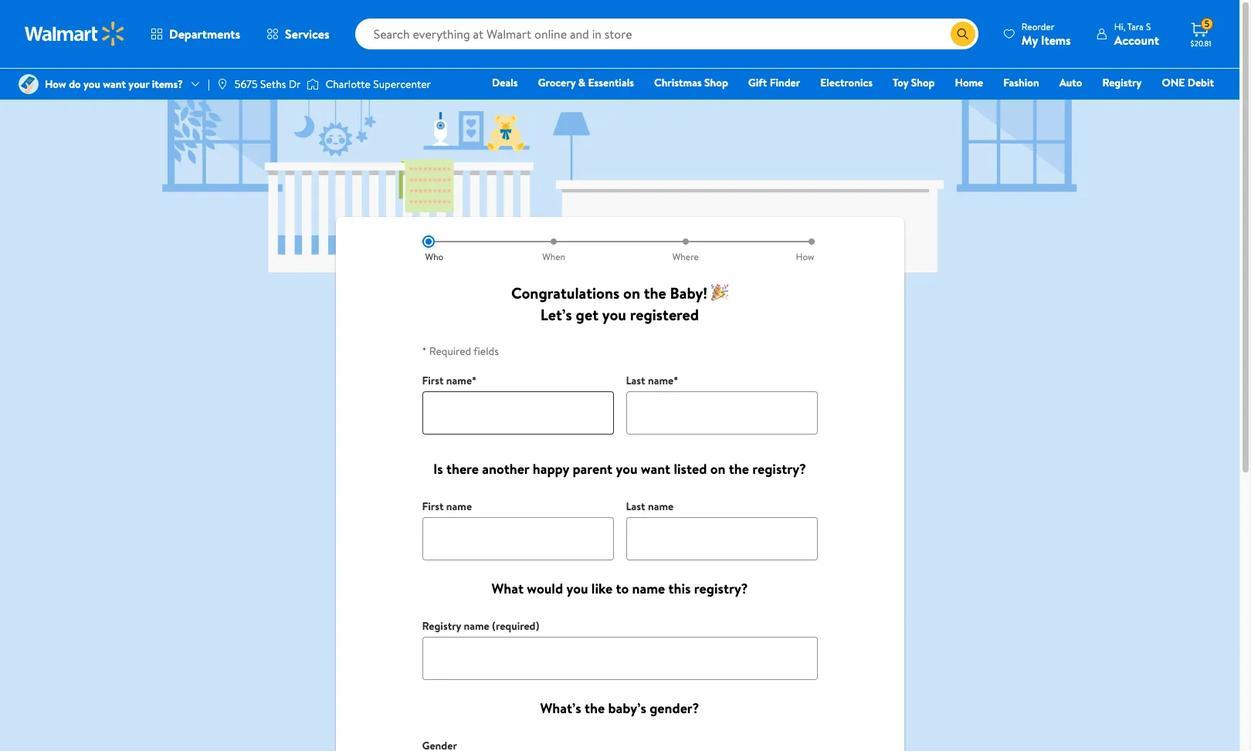 Task type: vqa. For each thing, say whether or not it's contained in the screenshot.
Disney Bluey Deluxe Activity Egg, for Child Ages 3+ - image 2 of 5
no



Task type: locate. For each thing, give the bounding box(es) containing it.
shop right toy
[[911, 75, 935, 90]]

christmas shop link
[[647, 74, 735, 91]]

registry?
[[752, 460, 806, 479], [694, 579, 748, 599]]

want
[[103, 76, 126, 92], [641, 460, 671, 479]]

celebrate image
[[711, 283, 728, 304]]

like
[[592, 579, 613, 599]]

1 horizontal spatial the
[[644, 283, 666, 304]]

home link
[[948, 74, 990, 91]]

services
[[285, 25, 330, 42]]

0 vertical spatial last
[[626, 373, 645, 389]]

last for last name
[[626, 499, 645, 514]]

0 horizontal spatial shop
[[704, 75, 728, 90]]

name right to
[[632, 579, 665, 599]]

2 last from the top
[[626, 499, 645, 514]]

Walmart Site-Wide search field
[[355, 19, 978, 49]]

1 vertical spatial registry
[[422, 619, 461, 634]]

1 vertical spatial want
[[641, 460, 671, 479]]

Last name text field
[[626, 518, 818, 561]]

(required)
[[492, 619, 539, 634]]

1 horizontal spatial how
[[796, 250, 814, 263]]

gender?
[[650, 699, 699, 718]]

1 horizontal spatial shop
[[911, 75, 935, 90]]

first name
[[422, 499, 472, 514]]

registry down account
[[1102, 75, 1142, 90]]

fashion link
[[997, 74, 1046, 91]]

1 horizontal spatial want
[[641, 460, 671, 479]]

1 horizontal spatial name*
[[648, 373, 678, 389]]

2 horizontal spatial  image
[[307, 76, 319, 92]]

what's the baby's gender?
[[540, 699, 699, 718]]

1 horizontal spatial registry?
[[752, 460, 806, 479]]

 image for how
[[19, 74, 39, 94]]

first for first name
[[422, 499, 444, 514]]

registry for registry name (required)
[[422, 619, 461, 634]]

2 vertical spatial the
[[585, 699, 605, 718]]

gift finder
[[748, 75, 800, 90]]

auto
[[1059, 75, 1082, 90]]

first down *
[[422, 373, 444, 389]]

how inside list item
[[796, 250, 814, 263]]

the right listed
[[729, 460, 749, 479]]

you right parent
[[616, 460, 638, 479]]

you inside congratulations on the baby! 🎉 let's get you registered
[[602, 304, 626, 325]]

1 vertical spatial first
[[422, 499, 444, 514]]

name
[[446, 499, 472, 514], [648, 499, 674, 514], [632, 579, 665, 599], [464, 619, 490, 634]]

name left the (required)
[[464, 619, 490, 634]]

2 first from the top
[[422, 499, 444, 514]]

departments button
[[137, 15, 253, 53]]

 image
[[19, 74, 39, 94], [307, 76, 319, 92], [216, 78, 229, 90]]

the
[[644, 283, 666, 304], [729, 460, 749, 479], [585, 699, 605, 718]]

0 horizontal spatial  image
[[19, 74, 39, 94]]

another
[[482, 460, 529, 479]]

1 last from the top
[[626, 373, 645, 389]]

1 vertical spatial on
[[710, 460, 726, 479]]

🎉
[[711, 283, 728, 304]]

when
[[542, 250, 565, 263]]

1 horizontal spatial  image
[[216, 78, 229, 90]]

$20.81
[[1191, 38, 1211, 49]]

first down is
[[422, 499, 444, 514]]

name* down "registered"
[[648, 373, 678, 389]]

&
[[578, 75, 586, 90]]

Last name* text field
[[626, 392, 818, 435]]

walmart+
[[1168, 97, 1214, 112]]

0 horizontal spatial registry
[[422, 619, 461, 634]]

1 vertical spatial the
[[729, 460, 749, 479]]

how list item
[[752, 236, 818, 263]]

registry left the (required)
[[422, 619, 461, 634]]

name down is there another happy parent you want listed on the registry?
[[648, 499, 674, 514]]

0 horizontal spatial the
[[585, 699, 605, 718]]

get
[[576, 304, 599, 325]]

shop
[[704, 75, 728, 90], [911, 75, 935, 90]]

 image for charlotte
[[307, 76, 319, 92]]

0 vertical spatial registry
[[1102, 75, 1142, 90]]

you right the get
[[602, 304, 626, 325]]

1 horizontal spatial registry
[[1102, 75, 1142, 90]]

name for last name
[[648, 499, 674, 514]]

how for how do you want your items?
[[45, 76, 66, 92]]

happy
[[533, 460, 569, 479]]

on inside congratulations on the baby! 🎉 let's get you registered
[[623, 283, 640, 304]]

 image left do
[[19, 74, 39, 94]]

congratulations
[[511, 283, 620, 304]]

one debit walmart+
[[1162, 75, 1214, 112]]

1 shop from the left
[[704, 75, 728, 90]]

0 horizontal spatial want
[[103, 76, 126, 92]]

how
[[45, 76, 66, 92], [796, 250, 814, 263]]

electronics
[[820, 75, 873, 90]]

list containing who
[[422, 236, 818, 263]]

registry
[[1102, 75, 1142, 90], [422, 619, 461, 634]]

0 vertical spatial how
[[45, 76, 66, 92]]

name for registry name (required)
[[464, 619, 490, 634]]

last down "registered"
[[626, 373, 645, 389]]

last down is there another happy parent you want listed on the registry?
[[626, 499, 645, 514]]

 image right 'dr'
[[307, 76, 319, 92]]

want left your
[[103, 76, 126, 92]]

on right listed
[[710, 460, 726, 479]]

 image right | at the top left of the page
[[216, 78, 229, 90]]

0 horizontal spatial registry?
[[694, 579, 748, 599]]

first
[[422, 373, 444, 389], [422, 499, 444, 514]]

5 $20.81
[[1191, 17, 1211, 49]]

clear search field text image
[[932, 27, 945, 40]]

the left baby's
[[585, 699, 605, 718]]

Registry name (required) text field
[[422, 637, 818, 680]]

grocery
[[538, 75, 576, 90]]

Search search field
[[355, 19, 978, 49]]

name for first name
[[446, 499, 472, 514]]

want left listed
[[641, 460, 671, 479]]

0 vertical spatial first
[[422, 373, 444, 389]]

departments
[[169, 25, 240, 42]]

0 vertical spatial the
[[644, 283, 666, 304]]

you
[[83, 76, 100, 92], [602, 304, 626, 325], [616, 460, 638, 479], [567, 579, 588, 599]]

hi,
[[1114, 20, 1126, 33]]

items
[[1041, 31, 1071, 48]]

1 vertical spatial how
[[796, 250, 814, 263]]

on
[[623, 283, 640, 304], [710, 460, 726, 479]]

home
[[955, 75, 983, 90]]

0 horizontal spatial name*
[[446, 373, 477, 389]]

toy
[[893, 75, 909, 90]]

name* for first name*
[[446, 373, 477, 389]]

parent
[[573, 460, 613, 479]]

the up "registered"
[[644, 283, 666, 304]]

electronics link
[[813, 74, 880, 91]]

registered
[[630, 304, 699, 325]]

name down there
[[446, 499, 472, 514]]

0 horizontal spatial on
[[623, 283, 640, 304]]

1 vertical spatial last
[[626, 499, 645, 514]]

2 shop from the left
[[911, 75, 935, 90]]

search icon image
[[957, 28, 969, 40]]

on up "registered"
[[623, 283, 640, 304]]

do
[[69, 76, 81, 92]]

how do you want your items?
[[45, 76, 183, 92]]

shop for toy shop
[[911, 75, 935, 90]]

0 horizontal spatial how
[[45, 76, 66, 92]]

name*
[[446, 373, 477, 389], [648, 373, 678, 389]]

1 first from the top
[[422, 373, 444, 389]]

1 horizontal spatial on
[[710, 460, 726, 479]]

shop for christmas shop
[[704, 75, 728, 90]]

list
[[422, 236, 818, 263]]

you right do
[[83, 76, 100, 92]]

* required fields
[[422, 344, 499, 359]]

shop inside 'link'
[[911, 75, 935, 90]]

s
[[1146, 20, 1151, 33]]

2 name* from the left
[[648, 373, 678, 389]]

grocery & essentials link
[[531, 74, 641, 91]]

shop right christmas
[[704, 75, 728, 90]]

1 name* from the left
[[446, 373, 477, 389]]

name* down * required fields
[[446, 373, 477, 389]]

last for last name*
[[626, 373, 645, 389]]

toy shop
[[893, 75, 935, 90]]

you left like
[[567, 579, 588, 599]]

0 vertical spatial on
[[623, 283, 640, 304]]

where list item
[[620, 236, 752, 263]]

last name*
[[626, 373, 678, 389]]

deals link
[[485, 74, 525, 91]]



Task type: describe. For each thing, give the bounding box(es) containing it.
grocery & essentials
[[538, 75, 634, 90]]

there
[[446, 460, 479, 479]]

finder
[[770, 75, 800, 90]]

0 vertical spatial registry?
[[752, 460, 806, 479]]

1 vertical spatial registry?
[[694, 579, 748, 599]]

your
[[128, 76, 149, 92]]

5675
[[235, 76, 258, 92]]

0 vertical spatial want
[[103, 76, 126, 92]]

baby's
[[608, 699, 646, 718]]

this
[[669, 579, 691, 599]]

fashion
[[1004, 75, 1039, 90]]

fields
[[474, 344, 499, 359]]

one debit link
[[1155, 74, 1221, 91]]

items?
[[152, 76, 183, 92]]

who list item
[[422, 236, 488, 263]]

last name
[[626, 499, 674, 514]]

First name text field
[[422, 518, 614, 561]]

essentials
[[588, 75, 634, 90]]

my
[[1022, 31, 1038, 48]]

is there another happy parent you want listed on the registry?
[[433, 460, 806, 479]]

registry link
[[1096, 74, 1149, 91]]

christmas
[[654, 75, 702, 90]]

 image for 5675
[[216, 78, 229, 90]]

listed
[[674, 460, 707, 479]]

|
[[208, 76, 210, 92]]

gift
[[748, 75, 767, 90]]

charlotte supercenter
[[325, 76, 431, 92]]

tara
[[1128, 20, 1144, 33]]

account
[[1114, 31, 1159, 48]]

gift finder link
[[741, 74, 807, 91]]

First name* text field
[[422, 392, 614, 435]]

auto link
[[1053, 74, 1089, 91]]

let's
[[541, 304, 572, 325]]

registry for registry
[[1102, 75, 1142, 90]]

is
[[433, 460, 443, 479]]

first name*
[[422, 373, 477, 389]]

reorder my items
[[1022, 20, 1071, 48]]

services button
[[253, 15, 343, 53]]

charlotte
[[325, 76, 371, 92]]

christmas shop
[[654, 75, 728, 90]]

toy shop link
[[886, 74, 942, 91]]

deals
[[492, 75, 518, 90]]

would
[[527, 579, 563, 599]]

5675 seths dr
[[235, 76, 301, 92]]

where
[[673, 250, 699, 263]]

5
[[1205, 17, 1210, 30]]

required
[[429, 344, 471, 359]]

hi, tara s account
[[1114, 20, 1159, 48]]

debit
[[1188, 75, 1214, 90]]

walmart image
[[25, 22, 125, 46]]

who
[[425, 250, 444, 263]]

seths
[[260, 76, 286, 92]]

supercenter
[[373, 76, 431, 92]]

what
[[492, 579, 524, 599]]

dr
[[289, 76, 301, 92]]

what's
[[540, 699, 581, 718]]

how for how
[[796, 250, 814, 263]]

to
[[616, 579, 629, 599]]

2 horizontal spatial the
[[729, 460, 749, 479]]

first for first name*
[[422, 373, 444, 389]]

walmart+ link
[[1161, 96, 1221, 113]]

the inside congratulations on the baby! 🎉 let's get you registered
[[644, 283, 666, 304]]

congratulations on the baby! 🎉 let's get you registered
[[511, 283, 728, 325]]

*
[[422, 344, 427, 359]]

when list item
[[488, 236, 620, 263]]

what would you like to name this registry?
[[492, 579, 748, 599]]

one
[[1162, 75, 1185, 90]]

reorder
[[1022, 20, 1055, 33]]

baby!
[[670, 283, 708, 304]]

name* for last name*
[[648, 373, 678, 389]]

registry name (required)
[[422, 619, 539, 634]]



